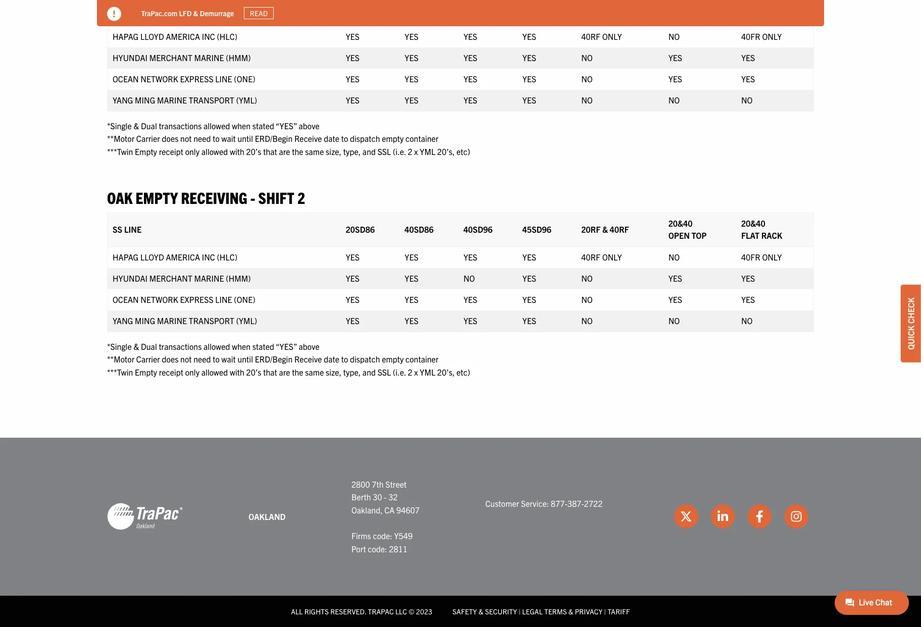 Task type: vqa. For each thing, say whether or not it's contained in the screenshot.


Task type: describe. For each thing, give the bounding box(es) containing it.
express for no
[[180, 294, 214, 305]]

transport for no
[[189, 316, 234, 326]]

20&40 for open
[[669, 218, 693, 228]]

top
[[692, 230, 707, 240]]

network for yes
[[141, 74, 178, 84]]

2 does from the top
[[162, 354, 179, 365]]

open
[[669, 230, 690, 240]]

40rf for no
[[582, 252, 601, 262]]

2 20's, from the top
[[438, 367, 455, 377]]

oakland image
[[107, 503, 183, 531]]

terms
[[545, 607, 567, 617]]

1 *single & dual transactions allowed when stated "yes" above **motor carrier does not need to wait until erd/begin receive date to dispatch empty container ***twin empty receipt only allowed with 20's that are the same size, type, and ssl (i.e. 2 x yml 20's, etc) from the top
[[107, 121, 471, 157]]

1 ssl from the top
[[378, 146, 391, 157]]

safety
[[453, 607, 477, 617]]

(hlc) for yes
[[217, 31, 238, 41]]

2 and from the top
[[363, 367, 376, 377]]

2800 7th street berth 30 - 32 oakland, ca 94607
[[352, 479, 420, 515]]

quick
[[907, 326, 917, 350]]

merchant for no
[[149, 273, 192, 283]]

2 with from the top
[[230, 367, 244, 377]]

privacy
[[575, 607, 603, 617]]

trapac.com
[[141, 8, 178, 17]]

1 date from the top
[[324, 133, 340, 144]]

2 type, from the top
[[344, 367, 361, 377]]

2722
[[584, 499, 603, 509]]

llc
[[396, 607, 407, 617]]

0 vertical spatial 2
[[408, 146, 413, 157]]

ocean for no
[[113, 294, 139, 305]]

2 are from the top
[[279, 367, 290, 377]]

1 erd/begin from the top
[[255, 133, 293, 144]]

safety & security link
[[453, 607, 517, 617]]

2 *single from the top
[[107, 341, 132, 352]]

trapac.com lfd & demurrage
[[141, 8, 234, 17]]

2 when from the top
[[232, 341, 251, 352]]

20sd86
[[346, 224, 375, 234]]

transport for yes
[[189, 95, 234, 105]]

ming for no
[[135, 316, 155, 326]]

read
[[250, 9, 268, 18]]

express for yes
[[180, 74, 214, 84]]

(one) for yes
[[234, 74, 255, 84]]

oak empty receiving                - shift 2
[[107, 188, 305, 207]]

legal
[[523, 607, 543, 617]]

2 receipt from the top
[[159, 367, 183, 377]]

yang for no
[[113, 316, 133, 326]]

1 dual from the top
[[141, 121, 157, 131]]

1 vertical spatial code:
[[368, 544, 387, 554]]

2 not from the top
[[180, 354, 192, 365]]

2 "yes" from the top
[[276, 341, 297, 352]]

reserved.
[[331, 607, 367, 617]]

hapag lloyd america inc (hlc) for no
[[113, 252, 238, 262]]

1 does from the top
[[162, 133, 179, 144]]

footer containing 2800 7th street
[[0, 438, 922, 628]]

lfd
[[179, 8, 192, 17]]

1 with from the top
[[230, 146, 244, 157]]

1 vertical spatial 40rf
[[610, 224, 629, 234]]

40fr for no
[[742, 252, 761, 262]]

20rf & 40rf
[[582, 224, 629, 234]]

2 stated from the top
[[253, 341, 274, 352]]

20&40 open top
[[669, 218, 707, 240]]

- inside 2800 7th street berth 30 - 32 oakland, ca 94607
[[384, 492, 387, 502]]

read link
[[245, 7, 274, 19]]

45sd96
[[523, 224, 552, 234]]

all rights reserved. trapac llc © 2023
[[291, 607, 433, 617]]

2 need from the top
[[194, 354, 211, 365]]

1 empty from the top
[[135, 146, 157, 157]]

1 type, from the top
[[344, 146, 361, 157]]

hyundai merchant marine (hmm) for yes
[[113, 52, 251, 62]]

2 erd/begin from the top
[[255, 354, 293, 365]]

inc for yes
[[202, 31, 215, 41]]

hyundai merchant marine (hmm) for no
[[113, 273, 251, 283]]

berth
[[352, 492, 371, 502]]

1 carrier from the top
[[136, 133, 160, 144]]

2 empty from the top
[[382, 354, 404, 365]]

40rf only for no
[[582, 252, 622, 262]]

2811
[[389, 544, 408, 554]]

legal terms & privacy link
[[523, 607, 603, 617]]

2 carrier from the top
[[136, 354, 160, 365]]

1 are from the top
[[279, 146, 290, 157]]

receiving
[[181, 188, 247, 207]]

7th
[[372, 479, 384, 489]]

1 when from the top
[[232, 121, 251, 131]]

2 dual from the top
[[141, 341, 157, 352]]

demurrage
[[200, 8, 234, 17]]

1 stated from the top
[[253, 121, 274, 131]]

2 receive from the top
[[295, 354, 322, 365]]

1 receipt from the top
[[159, 146, 183, 157]]

quick check
[[907, 298, 917, 350]]

lloyd for yes
[[140, 31, 164, 41]]

1 container from the top
[[406, 133, 439, 144]]

empty
[[136, 188, 178, 207]]

2 20's from the top
[[246, 367, 262, 377]]

rights
[[305, 607, 329, 617]]

ca
[[385, 505, 395, 515]]

0 vertical spatial code:
[[373, 531, 393, 541]]

2 *single & dual transactions allowed when stated "yes" above **motor carrier does not need to wait until erd/begin receive date to dispatch empty container ***twin empty receipt only allowed with 20's that are the same size, type, and ssl (i.e. 2 x yml 20's, etc) from the top
[[107, 341, 471, 377]]

merchant for yes
[[149, 52, 192, 62]]

2 vertical spatial 2
[[408, 367, 413, 377]]

2 x from the top
[[415, 367, 418, 377]]

877-
[[551, 499, 568, 509]]

oakland
[[249, 512, 286, 522]]

ss line for no
[[113, 224, 142, 234]]

(hmm) for no
[[226, 273, 251, 283]]

ss line for yes
[[113, 3, 142, 13]]

1 ***twin from the top
[[107, 146, 133, 157]]

2 **motor from the top
[[107, 354, 135, 365]]

387-
[[568, 499, 584, 509]]

40fr only for yes
[[742, 31, 782, 41]]

1 above from the top
[[299, 121, 320, 131]]

ming for yes
[[135, 95, 155, 105]]

1 until from the top
[[238, 133, 253, 144]]

ss for yes
[[113, 3, 122, 13]]

all
[[291, 607, 303, 617]]

ocean network express line (one) for yes
[[113, 74, 255, 84]]

street
[[386, 479, 407, 489]]

1 | from the left
[[519, 607, 521, 617]]

2 same from the top
[[305, 367, 324, 377]]

40sd96
[[464, 224, 493, 234]]

hapag for yes
[[113, 31, 139, 41]]

2 only from the top
[[185, 367, 200, 377]]

1 **motor from the top
[[107, 133, 135, 144]]

2 | from the left
[[605, 607, 606, 617]]

1 dispatch from the top
[[350, 133, 380, 144]]

32
[[389, 492, 398, 502]]

1 and from the top
[[363, 146, 376, 157]]

1 yml from the top
[[420, 146, 436, 157]]

quick check link
[[902, 285, 922, 363]]

flat
[[742, 230, 760, 240]]

94607
[[397, 505, 420, 515]]

1 wait from the top
[[222, 133, 236, 144]]

2 (i.e. from the top
[[393, 367, 406, 377]]

yang ming marine transport (yml) for no
[[113, 316, 257, 326]]

1 20's from the top
[[246, 146, 262, 157]]

1 same from the top
[[305, 146, 324, 157]]

security
[[485, 607, 517, 617]]



Task type: locate. For each thing, give the bounding box(es) containing it.
yml
[[420, 146, 436, 157], [420, 367, 436, 377]]

1 vertical spatial x
[[415, 367, 418, 377]]

1 vertical spatial ssl
[[378, 367, 391, 377]]

same
[[305, 146, 324, 157], [305, 367, 324, 377]]

customer
[[486, 499, 520, 509]]

ss down oak
[[113, 224, 122, 234]]

(one) for no
[[234, 294, 255, 305]]

transport
[[189, 95, 234, 105], [189, 316, 234, 326]]

1 vertical spatial erd/begin
[[255, 354, 293, 365]]

lloyd for no
[[140, 252, 164, 262]]

1 vertical spatial above
[[299, 341, 320, 352]]

2 transactions from the top
[[159, 341, 202, 352]]

0 vertical spatial hapag lloyd america inc (hlc)
[[113, 31, 238, 41]]

0 vertical spatial above
[[299, 121, 320, 131]]

2 that from the top
[[263, 367, 277, 377]]

2 yml from the top
[[420, 367, 436, 377]]

2800
[[352, 479, 370, 489]]

hyundai for yes
[[113, 52, 148, 62]]

receipt
[[159, 146, 183, 157], [159, 367, 183, 377]]

0 vertical spatial receipt
[[159, 146, 183, 157]]

hapag lloyd america inc (hlc) for yes
[[113, 31, 238, 41]]

0 vertical spatial that
[[263, 146, 277, 157]]

0 horizontal spatial |
[[519, 607, 521, 617]]

transactions
[[159, 121, 202, 131], [159, 341, 202, 352]]

are
[[279, 146, 290, 157], [279, 367, 290, 377]]

0 vertical spatial hapag
[[113, 31, 139, 41]]

0 vertical spatial lloyd
[[140, 31, 164, 41]]

(hlc) for no
[[217, 252, 238, 262]]

1 merchant from the top
[[149, 52, 192, 62]]

| left tariff link
[[605, 607, 606, 617]]

no
[[669, 31, 680, 41], [582, 52, 593, 62], [582, 74, 593, 84], [582, 95, 593, 105], [669, 95, 680, 105], [742, 95, 753, 105], [669, 252, 680, 262], [464, 273, 475, 283], [582, 273, 593, 283], [582, 294, 593, 305], [582, 316, 593, 326], [669, 316, 680, 326], [742, 316, 753, 326]]

2 the from the top
[[292, 367, 304, 377]]

and
[[363, 146, 376, 157], [363, 367, 376, 377]]

1 vertical spatial 40rf only
[[582, 252, 622, 262]]

code: right "port"
[[368, 544, 387, 554]]

40fr for yes
[[742, 31, 761, 41]]

the
[[292, 146, 304, 157], [292, 367, 304, 377]]

1 etc) from the top
[[457, 146, 471, 157]]

40rf only for yes
[[582, 31, 622, 41]]

1 only from the top
[[185, 146, 200, 157]]

1 *single from the top
[[107, 121, 132, 131]]

empty
[[382, 133, 404, 144], [382, 354, 404, 365]]

america for yes
[[166, 31, 200, 41]]

0 vertical spatial empty
[[382, 133, 404, 144]]

network
[[141, 74, 178, 84], [141, 294, 178, 305]]

2023
[[416, 607, 433, 617]]

1 vertical spatial hapag lloyd america inc (hlc)
[[113, 252, 238, 262]]

(yml) for yes
[[236, 95, 257, 105]]

ocean network express line (one)
[[113, 74, 255, 84], [113, 294, 255, 305]]

1 vertical spatial not
[[180, 354, 192, 365]]

1 20's, from the top
[[438, 146, 455, 157]]

hapag lloyd america inc (hlc)
[[113, 31, 238, 41], [113, 252, 238, 262]]

2 ocean network express line (one) from the top
[[113, 294, 255, 305]]

receive
[[295, 133, 322, 144], [295, 354, 322, 365]]

tariff
[[608, 607, 630, 617]]

2 hyundai from the top
[[113, 273, 148, 283]]

(hlc)
[[217, 31, 238, 41], [217, 252, 238, 262]]

2 40fr from the top
[[742, 252, 761, 262]]

hapag for no
[[113, 252, 139, 262]]

1 ss from the top
[[113, 3, 122, 13]]

1 vertical spatial 40fr
[[742, 252, 761, 262]]

2 hapag lloyd america inc (hlc) from the top
[[113, 252, 238, 262]]

©
[[409, 607, 415, 617]]

port
[[352, 544, 366, 554]]

service:
[[521, 499, 549, 509]]

2 (one) from the top
[[234, 294, 255, 305]]

code:
[[373, 531, 393, 541], [368, 544, 387, 554]]

1 size, from the top
[[326, 146, 342, 157]]

1 vertical spatial inc
[[202, 252, 215, 262]]

1 hapag from the top
[[113, 31, 139, 41]]

marine
[[194, 52, 224, 62], [157, 95, 187, 105], [194, 273, 224, 283], [157, 316, 187, 326]]

ming
[[135, 95, 155, 105], [135, 316, 155, 326]]

0 vertical spatial empty
[[135, 146, 157, 157]]

0 vertical spatial ***twin
[[107, 146, 133, 157]]

0 vertical spatial yang
[[113, 95, 133, 105]]

1 need from the top
[[194, 133, 211, 144]]

0 vertical spatial (one)
[[234, 74, 255, 84]]

40fr only for no
[[742, 252, 782, 262]]

2 ss line from the top
[[113, 224, 142, 234]]

20&40 flat rack
[[742, 218, 783, 240]]

1 vertical spatial etc)
[[457, 367, 471, 377]]

(one)
[[234, 74, 255, 84], [234, 294, 255, 305]]

0 vertical spatial (hmm)
[[226, 52, 251, 62]]

1 vertical spatial type,
[[344, 367, 361, 377]]

1 yang from the top
[[113, 95, 133, 105]]

0 vertical spatial 20's
[[246, 146, 262, 157]]

1 "yes" from the top
[[276, 121, 297, 131]]

2 vertical spatial 40rf
[[582, 252, 601, 262]]

1 vertical spatial transactions
[[159, 341, 202, 352]]

1 vertical spatial and
[[363, 367, 376, 377]]

y549
[[394, 531, 413, 541]]

20's
[[246, 146, 262, 157], [246, 367, 262, 377]]

40fr only
[[742, 31, 782, 41], [742, 252, 782, 262]]

trapac
[[368, 607, 394, 617]]

(yml)
[[236, 95, 257, 105], [236, 316, 257, 326]]

2 lloyd from the top
[[140, 252, 164, 262]]

0 vertical spatial -
[[251, 188, 255, 207]]

1 vertical spatial hyundai merchant marine (hmm)
[[113, 273, 251, 283]]

2 ssl from the top
[[378, 367, 391, 377]]

2 container from the top
[[406, 354, 439, 365]]

| left legal
[[519, 607, 521, 617]]

1 (i.e. from the top
[[393, 146, 406, 157]]

firms code:  y549 port code:  2811
[[352, 531, 413, 554]]

2 until from the top
[[238, 354, 253, 365]]

rack
[[762, 230, 783, 240]]

0 vertical spatial 40fr
[[742, 31, 761, 41]]

(hmm) for yes
[[226, 52, 251, 62]]

customer service: 877-387-2722
[[486, 499, 603, 509]]

network for no
[[141, 294, 178, 305]]

solid image
[[107, 7, 121, 21]]

30
[[373, 492, 382, 502]]

2 transport from the top
[[189, 316, 234, 326]]

1 vertical spatial are
[[279, 367, 290, 377]]

0 vertical spatial ssl
[[378, 146, 391, 157]]

2 above from the top
[[299, 341, 320, 352]]

1 vertical spatial until
[[238, 354, 253, 365]]

1 vertical spatial container
[[406, 354, 439, 365]]

0 vertical spatial *single
[[107, 121, 132, 131]]

2 ss from the top
[[113, 224, 122, 234]]

2 40fr only from the top
[[742, 252, 782, 262]]

1 ming from the top
[[135, 95, 155, 105]]

ss line
[[113, 3, 142, 13], [113, 224, 142, 234]]

1 vertical spatial *single & dual transactions allowed when stated "yes" above **motor carrier does not need to wait until erd/begin receive date to dispatch empty container ***twin empty receipt only allowed with 20's that are the same size, type, and ssl (i.e. 2 x yml 20's, etc)
[[107, 341, 471, 377]]

1 x from the top
[[415, 146, 418, 157]]

0 vertical spatial network
[[141, 74, 178, 84]]

0 vertical spatial date
[[324, 133, 340, 144]]

0 vertical spatial ocean
[[113, 74, 139, 84]]

1 empty from the top
[[382, 133, 404, 144]]

40rf for yes
[[582, 31, 601, 41]]

1 vertical spatial receive
[[295, 354, 322, 365]]

1 vertical spatial lloyd
[[140, 252, 164, 262]]

x
[[415, 146, 418, 157], [415, 367, 418, 377]]

0 vertical spatial does
[[162, 133, 179, 144]]

0 vertical spatial need
[[194, 133, 211, 144]]

1 vertical spatial that
[[263, 367, 277, 377]]

20&40 inside 20&40 flat rack
[[742, 218, 766, 228]]

ssl
[[378, 146, 391, 157], [378, 367, 391, 377]]

0 vertical spatial inc
[[202, 31, 215, 41]]

2 merchant from the top
[[149, 273, 192, 283]]

yang for yes
[[113, 95, 133, 105]]

0 vertical spatial merchant
[[149, 52, 192, 62]]

0 vertical spatial hyundai
[[113, 52, 148, 62]]

1 ss line from the top
[[113, 3, 142, 13]]

2 ***twin from the top
[[107, 367, 133, 377]]

2 date from the top
[[324, 354, 340, 365]]

ocean for yes
[[113, 74, 139, 84]]

20rf
[[582, 224, 601, 234]]

carrier
[[136, 133, 160, 144], [136, 354, 160, 365]]

stated
[[253, 121, 274, 131], [253, 341, 274, 352]]

0 vertical spatial the
[[292, 146, 304, 157]]

0 vertical spatial 20's,
[[438, 146, 455, 157]]

ocean
[[113, 74, 139, 84], [113, 294, 139, 305]]

tariff link
[[608, 607, 630, 617]]

0 vertical spatial transport
[[189, 95, 234, 105]]

1 hyundai from the top
[[113, 52, 148, 62]]

2 dispatch from the top
[[350, 354, 380, 365]]

2 size, from the top
[[326, 367, 342, 377]]

40rf only
[[582, 31, 622, 41], [582, 252, 622, 262]]

with
[[230, 146, 244, 157], [230, 367, 244, 377]]

when
[[232, 121, 251, 131], [232, 341, 251, 352]]

hapag
[[113, 31, 139, 41], [113, 252, 139, 262]]

-
[[251, 188, 255, 207], [384, 492, 387, 502]]

2
[[408, 146, 413, 157], [298, 188, 305, 207], [408, 367, 413, 377]]

1 vertical spatial express
[[180, 294, 214, 305]]

hyundai for no
[[113, 273, 148, 283]]

2 empty from the top
[[135, 367, 157, 377]]

1 vertical spatial (yml)
[[236, 316, 257, 326]]

inc for no
[[202, 252, 215, 262]]

0 vertical spatial (i.e.
[[393, 146, 406, 157]]

&
[[194, 8, 199, 17], [134, 121, 139, 131], [603, 224, 608, 234], [134, 341, 139, 352], [479, 607, 484, 617], [569, 607, 574, 617]]

check
[[907, 298, 917, 324]]

20's,
[[438, 146, 455, 157], [438, 367, 455, 377]]

dispatch
[[350, 133, 380, 144], [350, 354, 380, 365]]

1 transactions from the top
[[159, 121, 202, 131]]

2 yang ming marine transport (yml) from the top
[[113, 316, 257, 326]]

1 vertical spatial network
[[141, 294, 178, 305]]

0 vertical spatial when
[[232, 121, 251, 131]]

1 ocean network express line (one) from the top
[[113, 74, 255, 84]]

1 transport from the top
[[189, 95, 234, 105]]

2 (yml) from the top
[[236, 316, 257, 326]]

oakland,
[[352, 505, 383, 515]]

1 vertical spatial empty
[[382, 354, 404, 365]]

0 vertical spatial are
[[279, 146, 290, 157]]

2 network from the top
[[141, 294, 178, 305]]

40rf
[[582, 31, 601, 41], [610, 224, 629, 234], [582, 252, 601, 262]]

safety & security | legal terms & privacy | tariff
[[453, 607, 630, 617]]

*single
[[107, 121, 132, 131], [107, 341, 132, 352]]

0 vertical spatial stated
[[253, 121, 274, 131]]

shift
[[259, 188, 294, 207]]

1 receive from the top
[[295, 133, 322, 144]]

1 vertical spatial yang ming marine transport (yml)
[[113, 316, 257, 326]]

code: up '2811'
[[373, 531, 393, 541]]

1 yang ming marine transport (yml) from the top
[[113, 95, 257, 105]]

0 vertical spatial wait
[[222, 133, 236, 144]]

hyundai
[[113, 52, 148, 62], [113, 273, 148, 283]]

ss for no
[[113, 224, 122, 234]]

oak
[[107, 188, 133, 207]]

until
[[238, 133, 253, 144], [238, 354, 253, 365]]

(i.e.
[[393, 146, 406, 157], [393, 367, 406, 377]]

need
[[194, 133, 211, 144], [194, 354, 211, 365]]

2 america from the top
[[166, 252, 200, 262]]

2 ming from the top
[[135, 316, 155, 326]]

0 vertical spatial x
[[415, 146, 418, 157]]

0 horizontal spatial -
[[251, 188, 255, 207]]

1 vertical spatial 2
[[298, 188, 305, 207]]

merchant
[[149, 52, 192, 62], [149, 273, 192, 283]]

1 (one) from the top
[[234, 74, 255, 84]]

0 vertical spatial **motor
[[107, 133, 135, 144]]

2 ocean from the top
[[113, 294, 139, 305]]

1 vertical spatial 20's
[[246, 367, 262, 377]]

2 wait from the top
[[222, 354, 236, 365]]

1 vertical spatial transport
[[189, 316, 234, 326]]

ocean network express line (one) for no
[[113, 294, 255, 305]]

ss left trapac.com
[[113, 3, 122, 13]]

20&40 inside 20&40 open top
[[669, 218, 693, 228]]

0 vertical spatial ocean network express line (one)
[[113, 74, 255, 84]]

1 the from the top
[[292, 146, 304, 157]]

0 vertical spatial ss line
[[113, 3, 142, 13]]

1 not from the top
[[180, 133, 192, 144]]

1 vertical spatial ss line
[[113, 224, 142, 234]]

2 (hmm) from the top
[[226, 273, 251, 283]]

0 vertical spatial erd/begin
[[255, 133, 293, 144]]

1 vertical spatial ***twin
[[107, 367, 133, 377]]

(yml) for no
[[236, 316, 257, 326]]

america
[[166, 31, 200, 41], [166, 252, 200, 262]]

1 20&40 from the left
[[669, 218, 693, 228]]

1 hyundai merchant marine (hmm) from the top
[[113, 52, 251, 62]]

yang ming marine transport (yml) for yes
[[113, 95, 257, 105]]

yes
[[346, 31, 360, 41], [405, 31, 419, 41], [464, 31, 478, 41], [523, 31, 537, 41], [346, 52, 360, 62], [405, 52, 419, 62], [464, 52, 478, 62], [523, 52, 537, 62], [669, 52, 683, 62], [742, 52, 756, 62], [346, 74, 360, 84], [405, 74, 419, 84], [464, 74, 478, 84], [523, 74, 537, 84], [669, 74, 683, 84], [742, 74, 756, 84], [346, 95, 360, 105], [405, 95, 419, 105], [464, 95, 478, 105], [523, 95, 537, 105], [346, 252, 360, 262], [405, 252, 419, 262], [464, 252, 478, 262], [523, 252, 537, 262], [346, 273, 360, 283], [405, 273, 419, 283], [523, 273, 537, 283], [669, 273, 683, 283], [742, 273, 756, 283], [346, 294, 360, 305], [405, 294, 419, 305], [464, 294, 478, 305], [523, 294, 537, 305], [669, 294, 683, 305], [742, 294, 756, 305], [346, 316, 360, 326], [405, 316, 419, 326], [464, 316, 478, 326], [523, 316, 537, 326]]

20&40 up open
[[669, 218, 693, 228]]

1 vertical spatial ss
[[113, 224, 122, 234]]

1 vertical spatial need
[[194, 354, 211, 365]]

1 vertical spatial dual
[[141, 341, 157, 352]]

yang ming marine transport (yml)
[[113, 95, 257, 105], [113, 316, 257, 326]]

0 vertical spatial with
[[230, 146, 244, 157]]

1 vertical spatial stated
[[253, 341, 274, 352]]

empty
[[135, 146, 157, 157], [135, 367, 157, 377]]

0 vertical spatial yml
[[420, 146, 436, 157]]

0 vertical spatial container
[[406, 133, 439, 144]]

1 vertical spatial *single
[[107, 341, 132, 352]]

40sd86
[[405, 224, 434, 234]]

0 vertical spatial only
[[185, 146, 200, 157]]

20&40 up 'flat'
[[742, 218, 766, 228]]

1 vertical spatial receipt
[[159, 367, 183, 377]]

hyundai merchant marine (hmm)
[[113, 52, 251, 62], [113, 273, 251, 283]]

1 that from the top
[[263, 146, 277, 157]]

0 vertical spatial america
[[166, 31, 200, 41]]

- right 30
[[384, 492, 387, 502]]

0 vertical spatial hyundai merchant marine (hmm)
[[113, 52, 251, 62]]

footer
[[0, 438, 922, 628]]

2 express from the top
[[180, 294, 214, 305]]

0 vertical spatial and
[[363, 146, 376, 157]]

2 inc from the top
[[202, 252, 215, 262]]

|
[[519, 607, 521, 617], [605, 607, 606, 617]]

0 vertical spatial not
[[180, 133, 192, 144]]

0 vertical spatial yang ming marine transport (yml)
[[113, 95, 257, 105]]

ss
[[113, 3, 122, 13], [113, 224, 122, 234]]

0 vertical spatial carrier
[[136, 133, 160, 144]]

0 vertical spatial transactions
[[159, 121, 202, 131]]

1 vertical spatial yang
[[113, 316, 133, 326]]

1 network from the top
[[141, 74, 178, 84]]

0 vertical spatial dual
[[141, 121, 157, 131]]

"yes"
[[276, 121, 297, 131], [276, 341, 297, 352]]

america for no
[[166, 252, 200, 262]]

firms
[[352, 531, 371, 541]]

lloyd
[[140, 31, 164, 41], [140, 252, 164, 262]]

1 vertical spatial dispatch
[[350, 354, 380, 365]]

1 vertical spatial (i.e.
[[393, 367, 406, 377]]

20&40 for flat
[[742, 218, 766, 228]]

- left shift
[[251, 188, 255, 207]]

1 vertical spatial (hmm)
[[226, 273, 251, 283]]

2 etc) from the top
[[457, 367, 471, 377]]

1 40fr from the top
[[742, 31, 761, 41]]

0 vertical spatial "yes"
[[276, 121, 297, 131]]

that
[[263, 146, 277, 157], [263, 367, 277, 377]]

0 vertical spatial (hlc)
[[217, 31, 238, 41]]

1 inc from the top
[[202, 31, 215, 41]]



